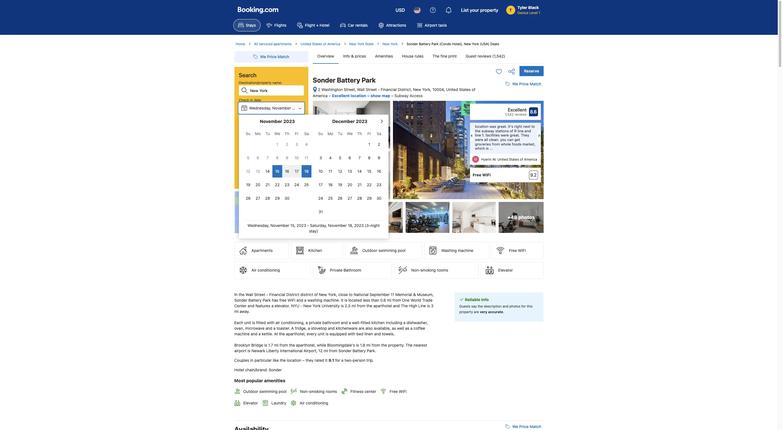Task type: vqa. For each thing, say whether or not it's contained in the screenshot.
2nd cabins from right
no



Task type: describe. For each thing, give the bounding box(es) containing it.
is right 'it'
[[345, 298, 348, 303]]

su for november
[[246, 131, 251, 136]]

2 vertical spatial for
[[335, 358, 340, 363]]

and inside location was great. it's right next to the subway stations of r line and line 1. facilities were great. they were all clean. you can get groceries from whole foods market, which is …
[[525, 129, 531, 133]]

sonder battery park (condo hotel), new york (usa) deals link
[[407, 42, 499, 46]]

every
[[307, 332, 317, 337]]

10004,
[[433, 87, 445, 92]]

machine inside in the wall street - financial district district of new york, close to national september 11 memorial & museum, sonder battery park has free wifi and a washing machine. it is located less than 0.6 mi from one world trade center and features a elevator. nyu - new york university is 2.3 mi from the aparthotel and the high line is 3 mi away. each unit is fitted with air conditioning, a private bathroom and a well-fitted kitchen including a dishwasher, oven, microwave and a toaster. a fridge, a stovetop and kitchenware are also available, as well as a coffee machine and a kettle. at the aparthotel, every unit is equipped with bed linen and towels. brooklyn bridge is 1.7 mi from the aparthotel, while bloomingdale's is 1.8 mi from the property. the nearest airport is newark liberty international airport, 12 mi from sonder battery park.
[[234, 332, 250, 337]]

from up international
[[280, 343, 288, 348]]

new down the washing in the left bottom of the page
[[303, 304, 312, 309]]

0 horizontal spatial great.
[[497, 124, 507, 129]]

check- for in
[[239, 98, 250, 102]]

from down less
[[357, 304, 366, 309]]

location was great. it's right next to the subway stations of r line and line 1. facilities were great. they were all clean. you can get groceries from whole foods market, which is …
[[475, 124, 536, 151]]

to inside location was great. it's right next to the subway stations of r line and line 1. facilities were great. they were all clean. you can get groceries from whole foods market, which is …
[[532, 124, 535, 129]]

property inside guests say the description and photos for this property are
[[459, 310, 473, 314]]

0 horizontal spatial 12
[[246, 169, 250, 174]]

- right nyu on the bottom of the page
[[301, 304, 302, 309]]

non-smoking rooms button
[[394, 262, 479, 279]]

america inside 2 washington street, wall street - financial district, new york, 10004, united states of america
[[313, 93, 328, 98]]

1 as from the left
[[392, 326, 396, 331]]

24 for 24 'option'
[[318, 196, 323, 201]]

a up the every
[[308, 326, 310, 331]]

all serviced apartments link
[[254, 42, 292, 47]]

7 for '7' checkbox
[[267, 156, 269, 160]]

of inside location was great. it's right next to the subway stations of r line and line 1. facilities were great. they were all clean. you can get groceries from whole foods market, which is …
[[510, 129, 513, 133]]

chain/brand:
[[245, 368, 268, 373]]

reserve button
[[520, 66, 544, 76]]

of inside 2 washington street, wall street - financial district, new york, 10004, united states of america
[[472, 87, 476, 92]]

wall inside in the wall street - financial district district of new york, close to national september 11 memorial & museum, sonder battery park has free wifi and a washing machine. it is located less than 0.6 mi from one world trade center and features a elevator. nyu - new york university is 2.3 mi from the aparthotel and the high line is 3 mi away. each unit is fitted with air conditioning, a private bathroom and a well-fitted kitchen including a dishwasher, oven, microwave and a toaster. a fridge, a stovetop and kitchenware are also available, as well as a coffee machine and a kettle. at the aparthotel, every unit is equipped with bed linen and towels. brooklyn bridge is 1.7 mi from the aparthotel, while bloomingdale's is 1.8 mi from the property. the nearest airport is newark liberty international airport, 12 mi from sonder battery park.
[[246, 293, 253, 297]]

16 November 2023 checkbox
[[282, 165, 292, 178]]

15 cell
[[273, 164, 282, 178]]

2 vertical spatial free wifi
[[390, 390, 407, 394]]

sonder down like
[[269, 368, 282, 373]]

particular
[[255, 358, 272, 363]]

hotel),
[[452, 42, 463, 46]]

new right hotel), at the top right
[[464, 42, 471, 46]]

the inside guests say the description and photos for this property are
[[478, 305, 483, 309]]

park inside in the wall street - financial district district of new york, close to national september 11 memorial & museum, sonder battery park has free wifi and a washing machine. it is located less than 0.6 mi from one world trade center and features a elevator. nyu - new york university is 2.3 mi from the aparthotel and the high line is 3 mi away. each unit is fitted with air conditioning, a private bathroom and a well-fitted kitchen including a dishwasher, oven, microwave and a toaster. a fridge, a stovetop and kitchenware are also available, as well as a coffee machine and a kettle. at the aparthotel, every unit is equipped with bed linen and towels. brooklyn bridge is 1.7 mi from the aparthotel, while bloomingdale's is 1.8 mi from the property. the nearest airport is newark liberty international airport, 12 mi from sonder battery park.
[[263, 298, 271, 303]]

19 December 2023 checkbox
[[335, 179, 345, 191]]

28 December 2023 checkbox
[[355, 192, 365, 205]]

and up kettle.
[[266, 326, 272, 331]]

1 vertical spatial aparthotel,
[[296, 343, 316, 348]]

location inside location was great. it's right next to the subway stations of r line and line 1. facilities were great. they were all clean. you can get groceries from whole foods market, which is …
[[475, 124, 489, 129]]

3 November 2023 checkbox
[[292, 138, 302, 151]]

the right like
[[280, 358, 286, 363]]

nearest
[[414, 343, 427, 348]]

2 inside 2 checkbox
[[378, 142, 380, 147]]

conditioning inside button
[[258, 268, 280, 273]]

0 horizontal spatial with
[[267, 321, 275, 325]]

mi down located
[[352, 304, 356, 309]]

new inside 2 washington street, wall street - financial district, new york, 10004, united states of america
[[413, 87, 421, 92]]

machine.
[[324, 298, 340, 303]]

search inside "search" button
[[264, 173, 278, 178]]

11 December 2023 checkbox
[[326, 165, 335, 178]]

0 vertical spatial unit
[[244, 321, 251, 325]]

is down stovetop at bottom left
[[326, 332, 329, 337]]

1 vertical spatial conditioning
[[306, 401, 328, 406]]

description
[[484, 305, 502, 309]]

2 vertical spatial united
[[498, 158, 508, 162]]

28 November 2023 checkbox
[[263, 192, 273, 205]]

1 vertical spatial air conditioning
[[300, 401, 328, 406]]

mi down while
[[324, 349, 328, 354]]

0 vertical spatial photos
[[519, 215, 535, 221]]

from left one
[[393, 298, 401, 303]]

a down microwave on the left of page
[[259, 332, 261, 337]]

– down washington
[[329, 93, 331, 98]]

2.3
[[345, 304, 351, 309]]

21 December 2023 checkbox
[[355, 179, 365, 191]]

sa for november 2023
[[304, 131, 309, 136]]

toaster.
[[277, 326, 290, 331]]

new up the washing in the left bottom of the page
[[319, 293, 327, 297]]

0 horizontal spatial outdoor swimming pool
[[243, 390, 287, 394]]

30 for 30 checkbox
[[377, 196, 382, 201]]

a left two-
[[341, 358, 344, 363]]

8 for 8 option
[[368, 156, 371, 160]]

street inside 2 washington street, wall street - financial district, new york, 10004, united states of america
[[366, 87, 377, 92]]

0.6
[[380, 298, 386, 303]]

& inside search section
[[266, 153, 268, 157]]

sonder up washington
[[313, 76, 336, 84]]

towels.
[[382, 332, 395, 337]]

scored 9.2 element
[[529, 171, 538, 180]]

1 vertical spatial swimming
[[259, 390, 278, 394]]

13 for the 13 option
[[256, 169, 260, 174]]

su for december
[[318, 131, 323, 136]]

1 horizontal spatial great.
[[510, 133, 520, 138]]

– left the show
[[367, 93, 370, 98]]

– excellent location – show map – subway access
[[329, 93, 423, 98]]

battery up rules
[[419, 42, 431, 46]]

0 horizontal spatial were
[[475, 137, 483, 142]]

1.7
[[268, 343, 273, 348]]

from up park.
[[372, 343, 380, 348]]

16 cell
[[282, 164, 292, 178]]

1 horizontal spatial free wifi
[[473, 173, 491, 177]]

dishwasher,
[[407, 321, 428, 325]]

private
[[309, 321, 321, 325]]

8 November 2023 checkbox
[[273, 152, 282, 164]]

whole
[[501, 142, 511, 146]]

2 vertical spatial price
[[519, 425, 529, 430]]

26 for 26 checkbox
[[246, 196, 251, 201]]

mi right 0.6
[[387, 298, 392, 303]]

25 November 2023 checkbox
[[302, 179, 311, 191]]

1 vertical spatial match
[[530, 82, 541, 86]]

saturday, inside wednesday, november 15, 2023 - saturday, november 18, 2023 (3-night stay)
[[310, 223, 327, 228]]

saturday, november 18, 2023
[[249, 123, 303, 127]]

0 vertical spatial location
[[351, 93, 366, 98]]

and down available,
[[374, 332, 381, 337]]

15 December 2023 checkbox
[[365, 165, 374, 178]]

18 November 2023 checkbox
[[302, 165, 311, 178]]

liberty
[[266, 349, 279, 354]]

subway
[[482, 129, 494, 133]]

(usa)
[[480, 42, 490, 46]]

house rules
[[402, 54, 424, 58]]

(1,542)
[[493, 54, 505, 58]]

and up the away. in the left bottom of the page
[[248, 304, 254, 309]]

3 December 2023 checkbox
[[316, 152, 326, 164]]

mi down "center"
[[234, 309, 239, 314]]

photos inside guests say the description and photos for this property are
[[510, 305, 521, 309]]

2 horizontal spatial states
[[509, 158, 519, 162]]

york left state
[[357, 42, 364, 46]]

new york state link
[[349, 42, 374, 47]]

0 horizontal spatial line
[[475, 133, 481, 138]]

states inside 2 washington street, wall street - financial district, new york, 10004, united states of america
[[459, 87, 471, 92]]

30 December 2023 checkbox
[[374, 192, 384, 205]]

2 vertical spatial we price match button
[[503, 422, 544, 431]]

14 for 14 november 2023 option
[[266, 169, 270, 174]]

right
[[514, 124, 522, 129]]

flights link
[[262, 19, 291, 31]]

the fine print
[[433, 54, 457, 58]]

amenities
[[375, 54, 393, 58]]

1 November 2023 checkbox
[[273, 138, 282, 151]]

rated
[[315, 358, 324, 363]]

york up amenities in the top of the page
[[391, 42, 398, 46]]

0 vertical spatial apartments
[[274, 42, 292, 46]]

apartments inside search section
[[269, 153, 287, 157]]

excellent location – show map button
[[332, 93, 391, 98]]

outdoor inside button
[[363, 248, 378, 253]]

1 horizontal spatial united states of america
[[498, 158, 537, 162]]

free
[[279, 298, 287, 303]]

11 for the "11 december 2023" checkbox
[[329, 169, 332, 174]]

wednesday, for wednesday, november 15, 2023
[[249, 106, 271, 111]]

18 December 2023 checkbox
[[326, 179, 335, 191]]

overview
[[317, 54, 334, 58]]

1 vertical spatial with
[[348, 332, 355, 337]]

1 vertical spatial price
[[519, 82, 529, 86]]

november for saturday, november 18, 2023
[[267, 123, 286, 127]]

list your property link
[[458, 3, 502, 17]]

mi right the "1.7" in the left bottom of the page
[[274, 343, 279, 348]]

3-night stay
[[239, 132, 258, 136]]

2 fitted from the left
[[361, 321, 371, 325]]

a down has
[[272, 304, 274, 309]]

th for december
[[357, 131, 362, 136]]

guests
[[459, 305, 471, 309]]

room
[[283, 142, 293, 147]]

3 inside in the wall street - financial district district of new york, close to national september 11 memorial & museum, sonder battery park has free wifi and a washing machine. it is located less than 0.6 mi from one world trade center and features a elevator. nyu - new york university is 2.3 mi from the aparthotel and the high line is 3 mi away. each unit is fitted with air conditioning, a private bathroom and a well-fitted kitchen including a dishwasher, oven, microwave and a toaster. a fridge, a stovetop and kitchenware are also available, as well as a coffee machine and a kettle. at the aparthotel, every unit is equipped with bed linen and towels. brooklyn bridge is 1.7 mi from the aparthotel, while bloomingdale's is 1.8 mi from the property. the nearest airport is newark liberty international airport, 12 mi from sonder battery park.
[[431, 304, 434, 309]]

out
[[250, 115, 256, 119]]

1 vertical spatial unit
[[318, 332, 325, 337]]

swimming inside button
[[379, 248, 397, 253]]

1 December 2023 checkbox
[[365, 138, 374, 151]]

fitness
[[351, 390, 364, 394]]

9 November 2023 checkbox
[[282, 152, 292, 164]]

kitchen
[[372, 321, 385, 325]]

a left coffee at the right of the page
[[411, 326, 413, 331]]

1 vertical spatial outdoor
[[243, 390, 258, 394]]

th for november
[[285, 131, 290, 136]]

december 2023
[[332, 119, 368, 124]]

it's
[[508, 124, 513, 129]]

1 horizontal spatial were
[[501, 133, 509, 138]]

november for wednesday, november 15, 2023 - saturday, november 18, 2023 (3-night stay)
[[271, 223, 289, 228]]

+48 photos link
[[499, 202, 544, 233]]

fine
[[441, 54, 447, 58]]

1 vertical spatial hotel
[[234, 368, 244, 373]]

washing
[[441, 248, 457, 253]]

4 November 2023 checkbox
[[302, 138, 311, 151]]

1 horizontal spatial air
[[300, 401, 305, 406]]

the inside location was great. it's right next to the subway stations of r line and line 1. facilities were great. they were all clean. you can get groceries from whole foods market, which is …
[[475, 129, 481, 133]]

is inside location was great. it's right next to the subway stations of r line and line 1. facilities were great. they were all clean. you can get groceries from whole foods market, which is …
[[486, 146, 489, 151]]

click to open map view image
[[313, 87, 317, 93]]

6 December 2023 checkbox
[[345, 152, 355, 164]]

wifi inside button
[[518, 248, 526, 253]]

date for check-in date
[[254, 98, 261, 102]]

15, for wednesday, november 15, 2023 - saturday, november 18, 2023 (3-night stay)
[[290, 223, 296, 228]]

& inside 'link'
[[351, 54, 354, 58]]

0 vertical spatial hotel
[[320, 23, 329, 28]]

16 for 16 december 2023 option
[[377, 169, 381, 174]]

battery up the features at bottom
[[249, 298, 262, 303]]

night inside wednesday, november 15, 2023 - saturday, november 18, 2023 (3-night stay)
[[371, 223, 380, 228]]

they
[[306, 358, 314, 363]]

0 vertical spatial america
[[327, 42, 340, 46]]

1 inside option
[[369, 142, 370, 147]]

elevator inside elevator button
[[498, 268, 513, 273]]

the fine print link
[[428, 49, 461, 64]]

0 vertical spatial aparthotel,
[[286, 332, 306, 337]]

a up fridge,
[[306, 321, 308, 325]]

battery up street,
[[337, 76, 360, 84]]

september
[[370, 293, 390, 297]]

13 for 13 checkbox
[[348, 169, 352, 174]]

1 vertical spatial smoking
[[309, 390, 325, 394]]

0 vertical spatial the
[[433, 54, 440, 58]]

is left 2.3
[[341, 304, 344, 309]]

available,
[[374, 326, 391, 331]]

is left the 1.8
[[356, 343, 359, 348]]

1 6 from the left
[[257, 156, 259, 160]]

free inside button
[[509, 248, 517, 253]]

new up amenities in the top of the page
[[383, 42, 390, 46]]

well
[[397, 326, 404, 331]]

york inside in the wall street - financial district district of new york, close to national september 11 memorial & museum, sonder battery park has free wifi and a washing machine. it is located less than 0.6 mi from one world trade center and features a elevator. nyu - new york university is 2.3 mi from the aparthotel and the high line is 3 mi away. each unit is fitted with air conditioning, a private bathroom and a well-fitted kitchen including a dishwasher, oven, microwave and a toaster. a fridge, a stovetop and kitchenware are also available, as well as a coffee machine and a kettle. at the aparthotel, every unit is equipped with bed linen and towels. brooklyn bridge is 1.7 mi from the aparthotel, while bloomingdale's is 1.8 mi from the property. the nearest airport is newark liberty international airport, 12 mi from sonder battery park.
[[313, 304, 321, 309]]

wednesday, for wednesday, november 15, 2023 - saturday, november 18, 2023 (3-night stay)
[[248, 223, 270, 228]]

search section
[[232, 47, 389, 239]]

is down trade
[[427, 304, 430, 309]]

1 horizontal spatial line
[[518, 129, 524, 133]]

genius
[[518, 11, 529, 15]]

taxis
[[439, 23, 447, 28]]

25 December 2023 checkbox
[[326, 192, 335, 205]]

0
[[259, 142, 262, 147]]

check- for out
[[239, 115, 250, 119]]

smoking inside button
[[421, 268, 436, 273]]

2 inside 2 washington street, wall street - financial district, new york, 10004, united states of america
[[318, 87, 320, 92]]

rated excellent element
[[473, 107, 527, 113]]

25 for 25 option
[[304, 183, 309, 187]]

memorial
[[396, 293, 412, 297]]

usd button
[[392, 3, 408, 17]]

19 for 19 "checkbox"
[[338, 183, 342, 187]]

tu for november 2023
[[265, 131, 270, 136]]

18 cell
[[302, 164, 311, 178]]

which
[[475, 146, 485, 151]]

well-
[[352, 321, 361, 325]]

has
[[272, 298, 278, 303]]

work
[[270, 161, 277, 165]]

grid for november
[[243, 128, 311, 205]]

(3-
[[365, 223, 371, 228]]

of inside in the wall street - financial district district of new york, close to national september 11 memorial & museum, sonder battery park has free wifi and a washing machine. it is located less than 0.6 mi from one world trade center and features a elevator. nyu - new york university is 2.3 mi from the aparthotel and the high line is 3 mi away. each unit is fitted with air conditioning, a private bathroom and a well-fitted kitchen including a dishwasher, oven, microwave and a toaster. a fridge, a stovetop and kitchenware are also available, as well as a coffee machine and a kettle. at the aparthotel, every unit is equipped with bed linen and towels. brooklyn bridge is 1.7 mi from the aparthotel, while bloomingdale's is 1.8 mi from the property. the nearest airport is newark liberty international airport, 12 mi from sonder battery park.
[[314, 293, 318, 297]]

mo for december
[[328, 131, 333, 136]]

airport taxis
[[425, 23, 447, 28]]

21 for 21 december 2023 checkbox at the left top
[[358, 183, 362, 187]]

the down "towels."
[[381, 343, 387, 348]]

microwave
[[245, 326, 265, 331]]

- up the features at bottom
[[266, 293, 268, 297]]

23 November 2023 checkbox
[[282, 179, 292, 191]]

1 vertical spatial the
[[401, 304, 408, 309]]

– right the map
[[391, 93, 394, 98]]

19 for the 19 option
[[246, 183, 250, 187]]

0 horizontal spatial elevator
[[243, 401, 258, 406]]

12 inside in the wall street - financial district district of new york, close to national september 11 memorial & museum, sonder battery park has free wifi and a washing machine. it is located less than 0.6 mi from one world trade center and features a elevator. nyu - new york university is 2.3 mi from the aparthotel and the high line is 3 mi away. each unit is fitted with air conditioning, a private bathroom and a well-fitted kitchen including a dishwasher, oven, microwave and a toaster. a fridge, a stovetop and kitchenware are also available, as well as a coffee machine and a kettle. at the aparthotel, every unit is equipped with bed linen and towels. brooklyn bridge is 1.7 mi from the aparthotel, while bloomingdale's is 1.8 mi from the property. the nearest airport is newark liberty international airport, 12 mi from sonder battery park.
[[319, 349, 323, 354]]

29 December 2023 checkbox
[[365, 192, 374, 205]]

2 vertical spatial we price match
[[512, 425, 541, 430]]

subway
[[395, 93, 409, 98]]

than
[[371, 298, 379, 303]]

wifi inside in the wall street - financial district district of new york, close to national september 11 memorial & museum, sonder battery park has free wifi and a washing machine. it is located less than 0.6 mi from one world trade center and features a elevator. nyu - new york university is 2.3 mi from the aparthotel and the high line is 3 mi away. each unit is fitted with air conditioning, a private bathroom and a well-fitted kitchen including a dishwasher, oven, microwave and a toaster. a fridge, a stovetop and kitchenware are also available, as well as a coffee machine and a kettle. at the aparthotel, every unit is equipped with bed linen and towels. brooklyn bridge is 1.7 mi from the aparthotel, while bloomingdale's is 1.8 mi from the property. the nearest airport is newark liberty international airport, 12 mi from sonder battery park.
[[288, 298, 295, 303]]

2 December 2023 checkbox
[[374, 138, 384, 151]]

& inside in the wall street - financial district district of new york, close to national september 11 memorial & museum, sonder battery park has free wifi and a washing machine. it is located less than 0.6 mi from one world trade center and features a elevator. nyu - new york university is 2.3 mi from the aparthotel and the high line is 3 mi away. each unit is fitted with air conditioning, a private bathroom and a well-fitted kitchen including a dishwasher, oven, microwave and a toaster. a fridge, a stovetop and kitchenware are also available, as well as a coffee machine and a kettle. at the aparthotel, every unit is equipped with bed linen and towels. brooklyn bridge is 1.7 mi from the aparthotel, while bloomingdale's is 1.8 mi from the property. the nearest airport is newark liberty international airport, 12 mi from sonder battery park.
[[413, 293, 416, 297]]

2 vertical spatial location
[[287, 358, 301, 363]]

guest reviews (1,542) link
[[461, 49, 510, 64]]

your account menu tyler black genius level 1 element
[[506, 3, 543, 15]]

1 vertical spatial we price match
[[512, 82, 541, 86]]

from inside location was great. it's right next to the subway stations of r line and line 1. facilities were great. they were all clean. you can get groceries from whole foods market, which is …
[[492, 142, 500, 146]]

24 December 2023 checkbox
[[316, 192, 326, 205]]

and up nyu on the bottom of the page
[[297, 298, 303, 303]]

0 vertical spatial united
[[301, 42, 311, 46]]

from down bloomingdale's
[[329, 349, 338, 354]]

air conditioning inside button
[[252, 268, 280, 273]]

15 for 15 november 2023 "option" at top
[[275, 169, 280, 174]]

scored 8.6 element
[[529, 107, 538, 116]]

1 vertical spatial info
[[481, 298, 489, 302]]

a up 'at' at the left of page
[[273, 326, 276, 331]]

2 horizontal spatial 12
[[338, 169, 342, 174]]

is right airport
[[248, 349, 251, 354]]

newark
[[252, 349, 265, 354]]

conditioning,
[[281, 321, 305, 325]]

non- inside button
[[411, 268, 421, 273]]

all
[[254, 42, 258, 46]]

20 December 2023 checkbox
[[345, 179, 355, 191]]

house
[[402, 54, 414, 58]]

1 horizontal spatial property
[[480, 8, 499, 13]]

saturday, inside button
[[249, 123, 266, 127]]

16 December 2023 checkbox
[[374, 165, 384, 178]]

free wifi inside button
[[509, 248, 526, 253]]

0 horizontal spatial night
[[243, 132, 251, 136]]

and up kitchenware
[[341, 321, 348, 325]]

washington
[[321, 87, 343, 92]]

a down the district
[[304, 298, 307, 303]]

17 November 2023 checkbox
[[292, 165, 302, 178]]

next image
[[539, 134, 542, 138]]

york, inside 2 washington street, wall street - financial district, new york, 10004, united states of america
[[422, 87, 432, 92]]

we price match inside search section
[[260, 54, 289, 59]]

machine inside button
[[458, 248, 473, 253]]

in for couples
[[250, 358, 254, 363]]

1 vertical spatial non-
[[300, 390, 309, 394]]

sonder up "center"
[[234, 298, 247, 303]]

23 for 23 checkbox
[[377, 183, 382, 187]]

13 December 2023 checkbox
[[345, 165, 355, 178]]

0 horizontal spatial non-smoking rooms
[[300, 390, 337, 394]]

in for check-
[[250, 98, 253, 102]]

5 December 2023 checkbox
[[335, 152, 345, 164]]

0 horizontal spatial reviews
[[478, 54, 492, 58]]

november for wednesday, november 15, 2023
[[272, 106, 291, 111]]

+48 photos
[[508, 215, 535, 221]]

…
[[490, 146, 493, 151]]

guests say the description and photos for this property are
[[459, 305, 533, 314]]

2 vertical spatial match
[[530, 425, 541, 430]]

the right in
[[239, 293, 245, 297]]

27 for 27 checkbox
[[256, 196, 260, 201]]

attractions
[[386, 23, 406, 28]]

and inside guests say the description and photos for this property are
[[503, 305, 509, 309]]

sonder down bloomingdale's
[[339, 349, 352, 354]]



Task type: locate. For each thing, give the bounding box(es) containing it.
1 26 from the left
[[246, 196, 251, 201]]

1 22 from the left
[[275, 183, 280, 187]]

battery
[[419, 42, 431, 46], [337, 76, 360, 84], [249, 298, 262, 303], [353, 349, 366, 354]]

excellent inside excellent 1,542 reviews
[[508, 107, 527, 113]]

children
[[263, 142, 277, 147]]

2 26 from the left
[[338, 196, 343, 201]]

very accurate .
[[480, 310, 504, 314]]

18 for 18 checkbox
[[328, 183, 333, 187]]

30 for 30 november 2023 option
[[285, 196, 290, 201]]

0 horizontal spatial 6
[[257, 156, 259, 160]]

grid
[[243, 128, 311, 205], [316, 128, 384, 218]]

financial up the map
[[381, 87, 397, 92]]

entire
[[244, 153, 253, 157]]

1 mo from the left
[[255, 131, 261, 136]]

4 right 3 "checkbox"
[[305, 142, 308, 147]]

14 for 14 december 2023 checkbox
[[358, 169, 362, 174]]

property down guests
[[459, 310, 473, 314]]

21 November 2023 checkbox
[[263, 179, 273, 191]]

26 inside 26 december 2023 checkbox
[[338, 196, 343, 201]]

center
[[365, 390, 376, 394]]

a up well
[[403, 321, 406, 325]]

1 5 from the left
[[247, 156, 249, 160]]

1 tu from the left
[[265, 131, 270, 136]]

usd
[[396, 8, 405, 13]]

22 inside checkbox
[[275, 183, 280, 187]]

3 for 3 "checkbox"
[[296, 142, 298, 147]]

are down say
[[474, 310, 479, 314]]

1 30 from the left
[[285, 196, 290, 201]]

10 inside checkbox
[[319, 169, 323, 174]]

15 inside checkbox
[[367, 169, 372, 174]]

0 vertical spatial with
[[267, 321, 275, 325]]

is left … in the top of the page
[[486, 146, 489, 151]]

1 su from the left
[[246, 131, 251, 136]]

3 inside 'checkbox'
[[320, 156, 322, 160]]

park for sonder battery park
[[362, 76, 376, 84]]

with down kitchenware
[[348, 332, 355, 337]]

13 November 2023 checkbox
[[253, 165, 263, 178]]

2 20 from the left
[[348, 183, 352, 187]]

2 vertical spatial &
[[413, 293, 416, 297]]

for left work
[[264, 161, 269, 165]]

0 vertical spatial 15,
[[292, 106, 297, 111]]

23 right 22 december 2023 option
[[377, 183, 382, 187]]

23 December 2023 checkbox
[[374, 179, 384, 191]]

8 right 7 option
[[368, 156, 371, 160]]

27 November 2023 checkbox
[[253, 192, 263, 205]]

access
[[410, 93, 423, 98]]

were left all
[[475, 137, 483, 142]]

2023 inside saturday, november 18, 2023 button
[[293, 123, 303, 127]]

york down the washing in the left bottom of the page
[[313, 304, 321, 309]]

deals
[[491, 42, 499, 46]]

i'm
[[244, 161, 249, 165]]

financial inside 2 washington street, wall street - financial district, new york, 10004, united states of america
[[381, 87, 397, 92]]

apartments right serviced
[[274, 42, 292, 46]]

1 · from the left
[[257, 142, 258, 147]]

1 horizontal spatial 4
[[329, 156, 332, 160]]

1 horizontal spatial are
[[474, 310, 479, 314]]

28 inside 'option'
[[265, 196, 270, 201]]

10 for 10 december 2023 checkbox
[[319, 169, 323, 174]]

machine down oven,
[[234, 332, 250, 337]]

Where are you going? field
[[248, 85, 304, 96]]

name:
[[273, 81, 282, 85]]

16 inside checkbox
[[285, 169, 289, 174]]

0 horizontal spatial search
[[239, 72, 257, 78]]

prices
[[355, 54, 366, 58]]

states down foods
[[509, 158, 519, 162]]

0 vertical spatial info
[[343, 54, 350, 58]]

the left 'nearest'
[[406, 343, 413, 348]]

2 21 from the left
[[358, 183, 362, 187]]

2 tu from the left
[[338, 131, 342, 136]]

28 for 28 'option'
[[265, 196, 270, 201]]

0 vertical spatial 18,
[[287, 123, 292, 127]]

in right couples
[[250, 358, 254, 363]]

11 inside in the wall street - financial district district of new york, close to national september 11 memorial & museum, sonder battery park has free wifi and a washing machine. it is located less than 0.6 mi from one world trade center and features a elevator. nyu - new york university is 2.3 mi from the aparthotel and the high line is 3 mi away. each unit is fitted with air conditioning, a private bathroom and a well-fitted kitchen including a dishwasher, oven, microwave and a toaster. a fridge, a stovetop and kitchenware are also available, as well as a coffee machine and a kettle. at the aparthotel, every unit is equipped with bed linen and towels. brooklyn bridge is 1.7 mi from the aparthotel, while bloomingdale's is 1.8 mi from the property. the nearest airport is newark liberty international airport, 12 mi from sonder battery park.
[[391, 293, 394, 297]]

22 for 22 december 2023 option
[[367, 183, 372, 187]]

great.
[[497, 124, 507, 129], [510, 133, 520, 138]]

0 horizontal spatial ·
[[257, 142, 258, 147]]

2 right the 1 november 2023 checkbox
[[286, 142, 288, 147]]

also
[[366, 326, 373, 331]]

fr for december 2023
[[368, 131, 371, 136]]

and down bathroom
[[328, 326, 335, 331]]

washing
[[308, 298, 322, 303]]

14 November 2023 checkbox
[[263, 165, 273, 178]]

1 in from the top
[[250, 98, 253, 102]]

1 21 from the left
[[266, 183, 270, 187]]

28 left the 29 checkbox
[[265, 196, 270, 201]]

22 November 2023 checkbox
[[273, 179, 282, 191]]

previous image
[[469, 134, 472, 138]]

1
[[539, 11, 540, 15], [280, 142, 282, 147], [277, 142, 278, 147], [369, 142, 370, 147]]

wall
[[357, 87, 365, 92], [246, 293, 253, 297]]

1 14 from the left
[[266, 169, 270, 174]]

as down including
[[392, 326, 396, 331]]

1 19 from the left
[[246, 183, 250, 187]]

new york link
[[383, 42, 398, 47]]

15, down 30 november 2023 option
[[290, 223, 296, 228]]

united inside 2 washington street, wall street - financial district, new york, 10004, united states of america
[[446, 87, 458, 92]]

1 7 from the left
[[267, 156, 269, 160]]

reviews inside excellent 1,542 reviews
[[515, 113, 527, 117]]

30 inside checkbox
[[377, 196, 382, 201]]

2 sa from the left
[[377, 131, 381, 136]]

2 vertical spatial free
[[390, 390, 398, 394]]

check-in date
[[239, 98, 261, 102]]

kitchen
[[308, 248, 322, 253]]

6 November 2023 checkbox
[[253, 152, 263, 164]]

4 for 4 december 2023 option
[[329, 156, 332, 160]]

air down apartments button
[[252, 268, 257, 273]]

1 horizontal spatial machine
[[458, 248, 473, 253]]

wall inside 2 washington street, wall street - financial district, new york, 10004, united states of america
[[357, 87, 365, 92]]

4 for 4 november 2023 option
[[305, 142, 308, 147]]

sa up 4 november 2023 option
[[304, 131, 309, 136]]

31 December 2023 checkbox
[[316, 206, 326, 218]]

for inside guests say the description and photos for this property are
[[522, 305, 526, 309]]

10 December 2023 checkbox
[[316, 165, 326, 178]]

2 7 from the left
[[359, 156, 361, 160]]

19 left 20 checkbox
[[246, 183, 250, 187]]

private bathroom
[[330, 268, 361, 273]]

great. left 'it's'
[[497, 124, 507, 129]]

10 November 2023 checkbox
[[292, 152, 302, 164]]

this
[[527, 305, 533, 309]]

30 November 2023 checkbox
[[282, 192, 292, 205]]

with left the air
[[267, 321, 275, 325]]

0 vertical spatial 3
[[296, 142, 298, 147]]

2 right 1 december 2023 option on the top left of page
[[378, 142, 380, 147]]

0 horizontal spatial su
[[246, 131, 251, 136]]

away.
[[240, 309, 250, 314]]

- inside 2 washington street, wall street - financial district, new york, 10004, united states of america
[[378, 87, 380, 92]]

0 horizontal spatial swimming
[[259, 390, 278, 394]]

non-smoking rooms inside button
[[411, 268, 448, 273]]

25 inside option
[[304, 183, 309, 187]]

2 8 from the left
[[368, 156, 371, 160]]

0 vertical spatial great.
[[497, 124, 507, 129]]

1 horizontal spatial 26
[[338, 196, 343, 201]]

1 inside button
[[280, 142, 282, 147]]

photos left the this
[[510, 305, 521, 309]]

fitted
[[256, 321, 266, 325], [361, 321, 371, 325]]

couples in particular like the location – they rated it 9.1 for a two-person trip.
[[234, 358, 374, 363]]

20 for 20 option
[[348, 183, 352, 187]]

1 horizontal spatial 17
[[319, 183, 323, 187]]

27 inside checkbox
[[256, 196, 260, 201]]

22 for 22 november 2023 checkbox
[[275, 183, 280, 187]]

8 December 2023 checkbox
[[365, 152, 374, 164]]

for inside search section
[[264, 161, 269, 165]]

2 adults · 0 children · 1 room button
[[239, 139, 304, 150]]

0 horizontal spatial conditioning
[[258, 268, 280, 273]]

pool inside button
[[398, 248, 406, 253]]

24 November 2023 checkbox
[[292, 179, 302, 191]]

reviews right 1,542
[[515, 113, 527, 117]]

0 vertical spatial 4
[[305, 142, 308, 147]]

15 November 2023 checkbox
[[273, 165, 282, 178]]

1 20 from the left
[[256, 183, 260, 187]]

1 fitted from the left
[[256, 321, 266, 325]]

20 November 2023 checkbox
[[253, 179, 263, 191]]

0 vertical spatial states
[[312, 42, 322, 46]]

1 vertical spatial check-
[[239, 115, 250, 119]]

2 in from the top
[[250, 358, 254, 363]]

1 29 from the left
[[275, 196, 280, 201]]

18, inside button
[[287, 123, 292, 127]]

0 horizontal spatial 3
[[296, 142, 298, 147]]

1 horizontal spatial united
[[446, 87, 458, 92]]

2 30 from the left
[[377, 196, 382, 201]]

info & prices link
[[339, 49, 371, 64]]

0 horizontal spatial excellent
[[332, 93, 350, 98]]

sa up 2 checkbox
[[377, 131, 381, 136]]

booking.com image
[[238, 7, 278, 13]]

15 inside "option"
[[275, 169, 280, 174]]

0 vertical spatial property
[[480, 8, 499, 13]]

0 vertical spatial search
[[239, 72, 257, 78]]

airport,
[[304, 349, 318, 354]]

0 vertical spatial air conditioning
[[252, 268, 280, 273]]

7 inside option
[[359, 156, 361, 160]]

financial up has
[[269, 293, 285, 297]]

0 horizontal spatial 13
[[256, 169, 260, 174]]

are inside guests say the description and photos for this property are
[[474, 310, 479, 314]]

2 5 from the left
[[339, 156, 341, 160]]

18 for 18 november 2023 checkbox
[[304, 169, 309, 174]]

location down international
[[287, 358, 301, 363]]

all
[[484, 137, 488, 142]]

the left fine
[[433, 54, 440, 58]]

8 for 8 november 2023 checkbox
[[276, 156, 279, 160]]

1 horizontal spatial 3
[[320, 156, 322, 160]]

december
[[332, 119, 355, 124]]

free wifi right center
[[390, 390, 407, 394]]

23 inside 23 checkbox
[[377, 183, 382, 187]]

national
[[354, 293, 369, 297]]

united states of america down foods
[[498, 158, 537, 162]]

home link
[[236, 42, 245, 47]]

0 vertical spatial wednesday,
[[249, 106, 271, 111]]

free right center
[[390, 390, 398, 394]]

excellent
[[332, 93, 350, 98], [508, 107, 527, 113]]

2 14 from the left
[[358, 169, 362, 174]]

very
[[480, 310, 488, 314]]

2 29 from the left
[[367, 196, 372, 201]]

12 left 13 checkbox
[[338, 169, 342, 174]]

14 inside 14 december 2023 checkbox
[[358, 169, 362, 174]]

stovetop
[[311, 326, 327, 331]]

4 December 2023 checkbox
[[326, 152, 335, 164]]

0 vertical spatial excellent
[[332, 93, 350, 98]]

we price match button inside search section
[[251, 52, 292, 62]]

excellent 1,542 reviews
[[505, 107, 527, 117]]

18 inside cell
[[304, 169, 309, 174]]

1 23 from the left
[[285, 183, 290, 187]]

tu down december
[[338, 131, 342, 136]]

5 November 2023 checkbox
[[243, 152, 253, 164]]

0 vertical spatial we price match button
[[251, 52, 292, 62]]

11 for 11 november 2023 checkbox on the left top of the page
[[305, 156, 308, 160]]

1 vertical spatial we price match button
[[503, 79, 544, 89]]

sa for december 2023
[[377, 131, 381, 136]]

rentals
[[355, 23, 368, 28]]

york, inside in the wall street - financial district district of new york, close to national september 11 memorial & museum, sonder battery park has free wifi and a washing machine. it is located less than 0.6 mi from one world trade center and features a elevator. nyu - new york university is 2.3 mi from the aparthotel and the high line is 3 mi away. each unit is fitted with air conditioning, a private bathroom and a well-fitted kitchen including a dishwasher, oven, microwave and a toaster. a fridge, a stovetop and kitchenware are also available, as well as a coffee machine and a kettle. at the aparthotel, every unit is equipped with bed linen and towels. brooklyn bridge is 1.7 mi from the aparthotel, while bloomingdale's is 1.8 mi from the property. the nearest airport is newark liberty international airport, 12 mi from sonder battery park.
[[328, 293, 337, 297]]

grid for december
[[316, 128, 384, 218]]

outdoor swimming pool inside button
[[363, 248, 406, 253]]

20
[[256, 183, 260, 187], [348, 183, 352, 187]]

property right your
[[480, 8, 499, 13]]

30 inside option
[[285, 196, 290, 201]]

air inside air conditioning button
[[252, 268, 257, 273]]

like
[[273, 358, 279, 363]]

rooms
[[437, 268, 448, 273], [326, 390, 337, 394]]

13 right 12 option
[[348, 169, 352, 174]]

20 for 20 checkbox
[[256, 183, 260, 187]]

1 fr from the left
[[295, 131, 299, 136]]

7 inside checkbox
[[267, 156, 269, 160]]

20 inside option
[[348, 183, 352, 187]]

14 right 13 checkbox
[[358, 169, 362, 174]]

0 vertical spatial 24
[[294, 183, 299, 187]]

7 right 6 option
[[359, 156, 361, 160]]

0 vertical spatial we price match
[[260, 54, 289, 59]]

0 horizontal spatial info
[[343, 54, 350, 58]]

2 as from the left
[[405, 326, 409, 331]]

1 vertical spatial pool
[[279, 390, 287, 394]]

car rentals link
[[335, 19, 373, 31]]

mo for november
[[255, 131, 261, 136]]

2 22 from the left
[[367, 183, 372, 187]]

1 9 from the left
[[286, 156, 288, 160]]

sonder up "house rules"
[[407, 42, 418, 46]]

york left (usa)
[[472, 42, 479, 46]]

5 inside option
[[339, 156, 341, 160]]

8 up work
[[276, 156, 279, 160]]

2 9 from the left
[[378, 156, 380, 160]]

excellent down washington
[[332, 93, 350, 98]]

next
[[523, 124, 531, 129]]

1 13 from the left
[[256, 169, 260, 174]]

26 left 27 checkbox
[[246, 196, 251, 201]]

reliable info
[[465, 298, 489, 302]]

2 16 from the left
[[377, 169, 381, 174]]

park up the features at bottom
[[263, 298, 271, 303]]

2 November 2023 checkbox
[[282, 138, 292, 151]]

as
[[392, 326, 396, 331], [405, 326, 409, 331]]

1 vertical spatial america
[[313, 93, 328, 98]]

20 left 21 december 2023 checkbox at the left top
[[348, 183, 352, 187]]

1 vertical spatial 17
[[319, 183, 323, 187]]

24 inside 'option'
[[318, 196, 323, 201]]

conditioning
[[258, 268, 280, 273], [306, 401, 328, 406]]

united down whole
[[498, 158, 508, 162]]

16 for 16 checkbox
[[285, 169, 289, 174]]

16 inside option
[[377, 169, 381, 174]]

29 for 29 december 2023 checkbox
[[367, 196, 372, 201]]

wednesday, up out
[[249, 106, 271, 111]]

0 horizontal spatial financial
[[269, 293, 285, 297]]

date for check-out date
[[257, 115, 264, 119]]

8.6
[[530, 109, 537, 114]]

and up .
[[503, 305, 509, 309]]

24 right 23 option
[[294, 183, 299, 187]]

0 vertical spatial free
[[473, 173, 481, 177]]

battery down the 1.8
[[353, 349, 366, 354]]

9 for 9 option
[[286, 156, 288, 160]]

26 November 2023 checkbox
[[243, 192, 253, 205]]

1 sa from the left
[[304, 131, 309, 136]]

1 8 from the left
[[276, 156, 279, 160]]

27 left 28 december 2023 option
[[348, 196, 352, 201]]

1 vertical spatial 15,
[[290, 223, 296, 228]]

1 horizontal spatial &
[[351, 54, 354, 58]]

including
[[386, 321, 402, 325]]

1 horizontal spatial location
[[351, 93, 366, 98]]

2 horizontal spatial 11
[[391, 293, 394, 297]]

park.
[[367, 349, 376, 354]]

united down flight
[[301, 42, 311, 46]]

1 vertical spatial free
[[509, 248, 517, 253]]

1.
[[482, 133, 485, 138]]

1 vertical spatial wednesday,
[[248, 223, 270, 228]]

car
[[348, 23, 354, 28]]

close
[[338, 293, 348, 297]]

tyler
[[518, 5, 528, 10]]

1 vertical spatial non-smoking rooms
[[300, 390, 337, 394]]

1 horizontal spatial 8
[[368, 156, 371, 160]]

the
[[433, 54, 440, 58], [401, 304, 408, 309], [406, 343, 413, 348]]

0 horizontal spatial york,
[[328, 293, 337, 297]]

1 grid from the left
[[243, 128, 311, 205]]

16 right 15 december 2023 checkbox
[[377, 169, 381, 174]]

info left prices
[[343, 54, 350, 58]]

new up info & prices
[[349, 42, 356, 46]]

0 horizontal spatial 19
[[246, 183, 250, 187]]

price inside search section
[[267, 54, 277, 59]]

7 November 2023 checkbox
[[263, 152, 273, 164]]

park
[[432, 42, 439, 46], [362, 76, 376, 84], [263, 298, 271, 303]]

free
[[473, 173, 481, 177], [509, 248, 517, 253], [390, 390, 398, 394]]

rooms inside button
[[437, 268, 448, 273]]

1 horizontal spatial 15
[[275, 169, 280, 174]]

25 for 25 checkbox
[[328, 196, 333, 201]]

to inside in the wall street - financial district district of new york, close to national september 11 memorial & museum, sonder battery park has free wifi and a washing machine. it is located less than 0.6 mi from one world trade center and features a elevator. nyu - new york university is 2.3 mi from the aparthotel and the high line is 3 mi away. each unit is fitted with air conditioning, a private bathroom and a well-fitted kitchen including a dishwasher, oven, microwave and a toaster. a fridge, a stovetop and kitchenware are also available, as well as a coffee machine and a kettle. at the aparthotel, every unit is equipped with bed linen and towels. brooklyn bridge is 1.7 mi from the aparthotel, while bloomingdale's is 1.8 mi from the property. the nearest airport is newark liberty international airport, 12 mi from sonder battery park.
[[349, 293, 353, 297]]

0 vertical spatial &
[[351, 54, 354, 58]]

washing machine button
[[424, 242, 490, 260]]

aparthotel, up airport,
[[296, 343, 316, 348]]

elevator down popular
[[243, 401, 258, 406]]

29 November 2023 checkbox
[[273, 192, 282, 205]]

2 vertical spatial america
[[524, 158, 537, 162]]

the up international
[[289, 343, 295, 348]]

1 horizontal spatial smoking
[[421, 268, 436, 273]]

28 for 28 december 2023 option
[[357, 196, 362, 201]]

states
[[312, 42, 322, 46], [459, 87, 471, 92], [509, 158, 519, 162]]

0 horizontal spatial 15
[[243, 107, 246, 111]]

are inside in the wall street - financial district district of new york, close to national september 11 memorial & museum, sonder battery park has free wifi and a washing machine. it is located less than 0.6 mi from one world trade center and features a elevator. nyu - new york university is 2.3 mi from the aparthotel and the high line is 3 mi away. each unit is fitted with air conditioning, a private bathroom and a well-fitted kitchen including a dishwasher, oven, microwave and a toaster. a fridge, a stovetop and kitchenware are also available, as well as a coffee machine and a kettle. at the aparthotel, every unit is equipped with bed linen and towels. brooklyn bridge is 1.7 mi from the aparthotel, while bloomingdale's is 1.8 mi from the property. the nearest airport is newark liberty international airport, 12 mi from sonder battery park.
[[359, 326, 365, 331]]

24 for 24 november 2023 option
[[294, 183, 299, 187]]

0 horizontal spatial 23
[[285, 183, 290, 187]]

23 for 23 option
[[285, 183, 290, 187]]

district
[[286, 293, 299, 297]]

free wifi button
[[492, 242, 544, 260]]

street inside in the wall street - financial district district of new york, close to national september 11 memorial & museum, sonder battery park has free wifi and a washing machine. it is located less than 0.6 mi from one world trade center and features a elevator. nyu - new york university is 2.3 mi from the aparthotel and the high line is 3 mi away. each unit is fitted with air conditioning, a private bathroom and a well-fitted kitchen including a dishwasher, oven, microwave and a toaster. a fridge, a stovetop and kitchenware are also available, as well as a coffee machine and a kettle. at the aparthotel, every unit is equipped with bed linen and towels. brooklyn bridge is 1.7 mi from the aparthotel, while bloomingdale's is 1.8 mi from the property. the nearest airport is newark liberty international airport, 12 mi from sonder battery park.
[[254, 293, 265, 297]]

hotel chain/brand: sonder
[[234, 368, 282, 373]]

2 13 from the left
[[348, 169, 352, 174]]

2 check- from the top
[[239, 115, 250, 119]]

fr for november 2023
[[295, 131, 299, 136]]

saturday, up 'stay)'
[[310, 223, 327, 228]]

19 November 2023 checkbox
[[243, 179, 253, 191]]

21 inside 21 december 2023 checkbox
[[358, 183, 362, 187]]

flight
[[305, 23, 315, 28]]

0 horizontal spatial united states of america
[[301, 42, 340, 46]]

2 th from the left
[[357, 131, 362, 136]]

wednesday, inside wednesday, november 15, 2023 - saturday, november 18, 2023 (3-night stay)
[[248, 223, 270, 228]]

0 horizontal spatial hotel
[[234, 368, 244, 373]]

- inside wednesday, november 15, 2023 - saturday, november 18, 2023 (3-night stay)
[[307, 223, 309, 228]]

0 horizontal spatial 4
[[305, 142, 308, 147]]

aparthotel, down a
[[286, 332, 306, 337]]

29 for the 29 checkbox
[[275, 196, 280, 201]]

7 December 2023 checkbox
[[355, 152, 365, 164]]

they
[[521, 133, 529, 138]]

29 right 28 december 2023 option
[[367, 196, 372, 201]]

1 horizontal spatial conditioning
[[306, 401, 328, 406]]

0 horizontal spatial 7
[[267, 156, 269, 160]]

a
[[304, 298, 307, 303], [272, 304, 274, 309], [306, 321, 308, 325], [349, 321, 351, 325], [403, 321, 406, 325], [273, 326, 276, 331], [308, 326, 310, 331], [411, 326, 413, 331], [259, 332, 261, 337], [341, 358, 344, 363]]

non-smoking rooms
[[411, 268, 448, 273], [300, 390, 337, 394]]

1 check- from the top
[[239, 98, 250, 102]]

21 right 20 option
[[358, 183, 362, 187]]

(condo
[[440, 42, 451, 46]]

24 inside option
[[294, 183, 299, 187]]

2 su from the left
[[318, 131, 323, 136]]

17 cell
[[292, 164, 302, 178]]

is up microwave on the left of page
[[252, 321, 255, 325]]

1 horizontal spatial street
[[366, 87, 377, 92]]

1 vertical spatial excellent
[[508, 107, 527, 113]]

2 vertical spatial the
[[406, 343, 413, 348]]

smoking
[[421, 268, 436, 273], [309, 390, 325, 394]]

2 inside 2 november 2023 'option'
[[286, 142, 288, 147]]

18, inside wednesday, november 15, 2023 - saturday, november 18, 2023 (3-night stay)
[[348, 223, 353, 228]]

0 horizontal spatial free
[[390, 390, 398, 394]]

financial inside in the wall street - financial district district of new york, close to national september 11 memorial & museum, sonder battery park has free wifi and a washing machine. it is located less than 0.6 mi from one world trade center and features a elevator. nyu - new york university is 2.3 mi from the aparthotel and the high line is 3 mi away. each unit is fitted with air conditioning, a private bathroom and a well-fitted kitchen including a dishwasher, oven, microwave and a toaster. a fridge, a stovetop and kitchenware are also available, as well as a coffee machine and a kettle. at the aparthotel, every unit is equipped with bed linen and towels. brooklyn bridge is 1.7 mi from the aparthotel, while bloomingdale's is 1.8 mi from the property. the nearest airport is newark liberty international airport, 12 mi from sonder battery park.
[[269, 293, 285, 297]]

2 6 from the left
[[349, 156, 351, 160]]

10 for 10 november 2023 option
[[295, 156, 299, 160]]

2 grid from the left
[[316, 128, 384, 218]]

28
[[265, 196, 270, 201], [357, 196, 362, 201]]

3 inside "checkbox"
[[296, 142, 298, 147]]

2 27 from the left
[[348, 196, 352, 201]]

for
[[264, 161, 269, 165], [522, 305, 526, 309], [335, 358, 340, 363]]

11 right 10 december 2023 checkbox
[[329, 169, 332, 174]]

2 inside 2 adults · 0 children · 1 room button
[[241, 142, 244, 147]]

to
[[532, 124, 535, 129], [349, 293, 353, 297]]

adults
[[245, 142, 256, 147]]

1 horizontal spatial free
[[473, 173, 481, 177]]

park left (condo
[[432, 42, 439, 46]]

apartments up work
[[269, 153, 287, 157]]

25 inside checkbox
[[328, 196, 333, 201]]

2 19 from the left
[[338, 183, 342, 187]]

19 inside option
[[246, 183, 250, 187]]

3 for 3 december 2023 'checkbox'
[[320, 156, 322, 160]]

wednesday, november 15, 2023 - saturday, november 18, 2023 (3-night stay)
[[248, 223, 380, 234]]

26 December 2023 checkbox
[[335, 192, 345, 205]]

26 inside 26 checkbox
[[246, 196, 251, 201]]

5 for 5 december 2023 option
[[339, 156, 341, 160]]

2 23 from the left
[[377, 183, 382, 187]]

hotel
[[320, 23, 329, 28], [234, 368, 244, 373]]

0 vertical spatial reviews
[[478, 54, 492, 58]]

1 vertical spatial date
[[257, 115, 264, 119]]

2 mo from the left
[[328, 131, 333, 136]]

9 for '9 december 2023' option
[[378, 156, 380, 160]]

overview link
[[313, 49, 339, 64]]

great. up foods
[[510, 133, 520, 138]]

23 inside 23 option
[[285, 183, 290, 187]]

1 inside tyler black genius level 1
[[539, 11, 540, 15]]

31
[[319, 210, 323, 214]]

8 inside option
[[368, 156, 371, 160]]

7 for 7 option
[[359, 156, 361, 160]]

1 th from the left
[[285, 131, 290, 136]]

17 December 2023 checkbox
[[316, 179, 326, 191]]

match inside search section
[[278, 54, 289, 59]]

1 vertical spatial rooms
[[326, 390, 337, 394]]

0 vertical spatial in
[[250, 98, 253, 102]]

27 December 2023 checkbox
[[345, 192, 355, 205]]

0 horizontal spatial as
[[392, 326, 396, 331]]

27 for 27 december 2023 option
[[348, 196, 352, 201]]

1 vertical spatial states
[[459, 87, 471, 92]]

21 for 21 checkbox
[[266, 183, 270, 187]]

air conditioning
[[252, 268, 280, 273], [300, 401, 328, 406]]

district
[[301, 293, 313, 297]]

1 horizontal spatial park
[[362, 76, 376, 84]]

print
[[449, 54, 457, 58]]

15 for 15 december 2023 checkbox
[[367, 169, 372, 174]]

9 right 8 november 2023 checkbox
[[286, 156, 288, 160]]

and down memorial
[[393, 304, 400, 309]]

13 inside option
[[256, 169, 260, 174]]

accurate
[[488, 310, 503, 314]]

0 horizontal spatial air
[[252, 268, 257, 273]]

free up elevator button
[[509, 248, 517, 253]]

1 vertical spatial free wifi
[[509, 248, 526, 253]]

15, for wednesday, november 15, 2023
[[292, 106, 297, 111]]

9.2
[[530, 173, 537, 178]]

18
[[304, 169, 309, 174], [328, 183, 333, 187]]

0 horizontal spatial mo
[[255, 131, 261, 136]]

and down microwave on the left of page
[[251, 332, 258, 337]]

0 horizontal spatial air conditioning
[[252, 268, 280, 273]]

– left the they
[[302, 358, 305, 363]]

12 November 2023 checkbox
[[243, 165, 253, 178]]

park up – excellent location – show map – subway access
[[362, 76, 376, 84]]

2 28 from the left
[[357, 196, 362, 201]]

14 December 2023 checkbox
[[355, 165, 365, 178]]

park for sonder battery park (condo hotel), new york (usa) deals
[[432, 42, 439, 46]]

info inside 'link'
[[343, 54, 350, 58]]

info up description
[[481, 298, 489, 302]]

&
[[351, 54, 354, 58], [266, 153, 268, 157], [413, 293, 416, 297]]

0 vertical spatial conditioning
[[258, 268, 280, 273]]

22 inside option
[[367, 183, 372, 187]]

15, inside wednesday, november 15, 2023 - saturday, november 18, 2023 (3-night stay)
[[290, 223, 296, 228]]

12 December 2023 checkbox
[[335, 165, 345, 178]]

1 horizontal spatial night
[[371, 223, 380, 228]]

t
[[510, 8, 512, 12]]

i'm traveling for work
[[244, 161, 277, 165]]

0 horizontal spatial 14
[[266, 169, 270, 174]]

apartments button
[[234, 242, 289, 260]]

9 December 2023 checkbox
[[374, 152, 384, 164]]

11 November 2023 checkbox
[[302, 152, 311, 164]]

1 16 from the left
[[285, 169, 289, 174]]

night
[[243, 132, 251, 136], [371, 223, 380, 228]]

excellent left the 8.6
[[508, 107, 527, 113]]

tu for december 2023
[[338, 131, 342, 136]]

1 28 from the left
[[265, 196, 270, 201]]

0 horizontal spatial 24
[[294, 183, 299, 187]]

17 inside cell
[[295, 169, 299, 174]]

5 for 5 "option"
[[247, 156, 249, 160]]

0 vertical spatial are
[[474, 310, 479, 314]]

1 vertical spatial 11
[[329, 169, 332, 174]]

1 horizontal spatial 27
[[348, 196, 352, 201]]

the down less
[[367, 304, 372, 309]]

0 vertical spatial match
[[278, 54, 289, 59]]

is left the "1.7" in the left bottom of the page
[[264, 343, 267, 348]]

0 horizontal spatial 16
[[285, 169, 289, 174]]

22 December 2023 checkbox
[[365, 179, 374, 191]]

0 horizontal spatial non-
[[300, 390, 309, 394]]

8 inside checkbox
[[276, 156, 279, 160]]

mi right the 1.8
[[366, 343, 371, 348]]

united right 10004,
[[446, 87, 458, 92]]

0 horizontal spatial 10
[[295, 156, 299, 160]]

in inside search section
[[250, 98, 253, 102]]

in up check-out date
[[250, 98, 253, 102]]

the down toaster.
[[279, 332, 285, 337]]

0 horizontal spatial th
[[285, 131, 290, 136]]

free wifi down hyerin
[[473, 173, 491, 177]]

27 inside option
[[348, 196, 352, 201]]

2 right click to open map view icon
[[318, 87, 320, 92]]

1 27 from the left
[[256, 196, 260, 201]]

18, left the (3-
[[348, 223, 353, 228]]

1 inside checkbox
[[277, 142, 278, 147]]

as right well
[[405, 326, 409, 331]]

0 vertical spatial wall
[[357, 87, 365, 92]]

2 · from the left
[[278, 142, 279, 147]]

2 fr from the left
[[368, 131, 371, 136]]

a up kitchenware
[[349, 321, 351, 325]]

fitted up microwave on the left of page
[[256, 321, 266, 325]]

district,
[[398, 87, 412, 92]]

26 for 26 december 2023 checkbox
[[338, 196, 343, 201]]



